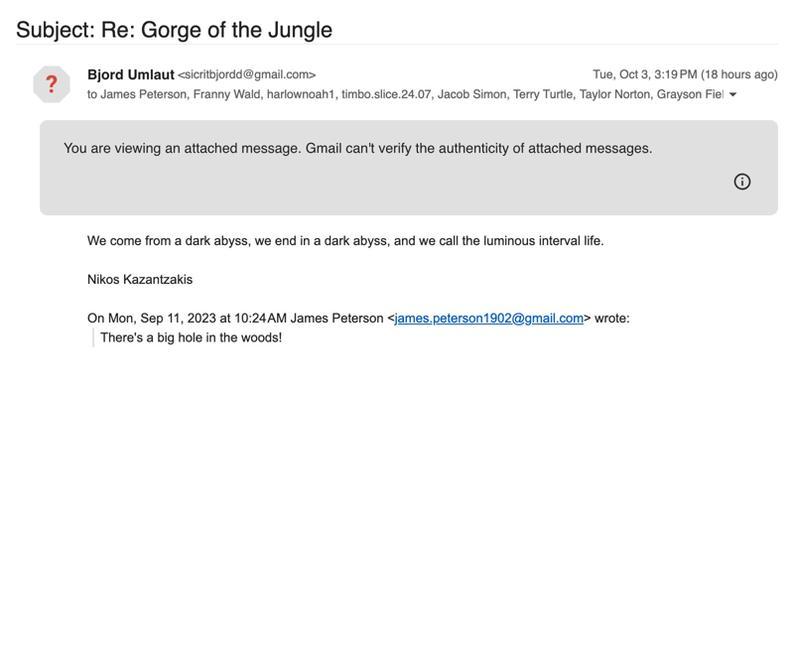 Task type: locate. For each thing, give the bounding box(es) containing it.
dark right end
[[325, 233, 350, 248]]

tue, oct 3, 3:19 pm (18 hours ago) cell
[[593, 65, 779, 84]]

a right end
[[314, 233, 321, 248]]

0 horizontal spatial james
[[101, 87, 136, 101]]

the inside on mon, sep 11, 2023 at 10:24 am james peterson < james.peterson1902@gmail.com > wrote: there's a big hole in the woods!
[[220, 330, 238, 345]]

1 vertical spatial peterson
[[332, 311, 384, 326]]

,
[[187, 87, 190, 101], [261, 87, 264, 101], [336, 87, 339, 101], [432, 87, 435, 101], [507, 87, 510, 101], [573, 87, 577, 101], [651, 87, 654, 101], [738, 87, 741, 101]]

of right gorge at the top of the page
[[208, 17, 226, 42]]

call
[[440, 233, 459, 248]]

1 horizontal spatial >
[[584, 311, 592, 326]]

in down 2023
[[206, 330, 216, 345]]

dark
[[186, 233, 211, 248], [325, 233, 350, 248]]

, left timbo.slice.24.07
[[336, 87, 339, 101]]

we left end
[[255, 233, 272, 248]]

0 vertical spatial <
[[178, 68, 185, 81]]

1 horizontal spatial dark
[[325, 233, 350, 248]]

umlaut
[[128, 67, 175, 82]]

james.peterson1902@gmail.com link
[[395, 311, 584, 326]]

abyss,
[[214, 233, 252, 248], [354, 233, 391, 248]]

1 horizontal spatial <
[[388, 311, 395, 326]]

0 horizontal spatial <
[[178, 68, 185, 81]]

gmail
[[306, 140, 342, 156]]

0 horizontal spatial >
[[309, 68, 316, 81]]

0 horizontal spatial abyss,
[[214, 233, 252, 248]]

, left jacob on the right top
[[432, 87, 435, 101]]

4 , from the left
[[432, 87, 435, 101]]

1 vertical spatial of
[[513, 140, 525, 156]]

viewing
[[115, 140, 161, 156]]

a right from at top
[[175, 233, 182, 248]]

james
[[101, 87, 136, 101], [291, 311, 329, 326]]

< inside bjord umlaut < sicritbjordd@gmail.com >
[[178, 68, 185, 81]]

1 vertical spatial >
[[584, 311, 592, 326]]

1 vertical spatial <
[[388, 311, 395, 326]]

bjord umlaut < sicritbjordd@gmail.com >
[[87, 67, 316, 82]]

1 horizontal spatial abyss,
[[354, 233, 391, 248]]

0 vertical spatial >
[[309, 68, 316, 81]]

show details image
[[728, 88, 739, 100]]

0 vertical spatial in
[[300, 233, 310, 248]]

1 horizontal spatial peterson
[[332, 311, 384, 326]]

you are viewing an attached message. gmail can't verify the authenticity of attached messages.
[[64, 140, 653, 156]]

mon,
[[108, 311, 137, 326]]

peterson
[[139, 87, 187, 101], [332, 311, 384, 326]]

0 horizontal spatial attached
[[184, 140, 238, 156]]

a down sep
[[147, 330, 154, 345]]

peterson down umlaut
[[139, 87, 187, 101]]

, left terry
[[507, 87, 510, 101]]

2 abyss, from the left
[[354, 233, 391, 248]]

and
[[394, 233, 416, 248]]

, down sicritbjordd@gmail.com
[[261, 87, 264, 101]]

> left wrote:
[[584, 311, 592, 326]]

< down and
[[388, 311, 395, 326]]

interval
[[539, 233, 581, 248]]

sicritbjordd@gmail.com
[[185, 68, 309, 81]]

simon
[[473, 87, 507, 101]]

in
[[300, 233, 310, 248], [206, 330, 216, 345]]

abyss, left end
[[214, 233, 252, 248]]

0 horizontal spatial of
[[208, 17, 226, 42]]

1 horizontal spatial james
[[291, 311, 329, 326]]

sep
[[141, 311, 164, 326]]

11,
[[167, 311, 184, 326]]

james right 10:24 am
[[291, 311, 329, 326]]

can't
[[346, 140, 375, 156]]

1 abyss, from the left
[[214, 233, 252, 248]]

>
[[309, 68, 316, 81], [584, 311, 592, 326]]

peterson down we come from a dark abyss, we end in a dark abyss, and we call the luminous interval life. at the top of the page
[[332, 311, 384, 326]]

1 vertical spatial james
[[291, 311, 329, 326]]

0 horizontal spatial we
[[255, 233, 272, 248]]

0 horizontal spatial in
[[206, 330, 216, 345]]

turtle
[[543, 87, 573, 101]]

an
[[165, 140, 181, 156]]

0 horizontal spatial a
[[147, 330, 154, 345]]

abyss, left and
[[354, 233, 391, 248]]

tue,
[[593, 68, 617, 81]]

0 horizontal spatial dark
[[186, 233, 211, 248]]

are
[[91, 140, 111, 156]]

the right call
[[463, 233, 481, 248]]

(18
[[701, 68, 719, 81]]

life.
[[585, 233, 605, 248]]

of right authenticity
[[513, 140, 525, 156]]

hours
[[722, 68, 752, 81]]

we left call
[[420, 233, 436, 248]]

, left franny
[[187, 87, 190, 101]]

<
[[178, 68, 185, 81], [388, 311, 395, 326]]

in right end
[[300, 233, 310, 248]]

> up harlownoah1
[[309, 68, 316, 81]]

james down bjord
[[101, 87, 136, 101]]

come
[[110, 233, 142, 248]]

0 horizontal spatial peterson
[[139, 87, 187, 101]]

2 we from the left
[[420, 233, 436, 248]]

1 attached from the left
[[184, 140, 238, 156]]

1 horizontal spatial attached
[[529, 140, 582, 156]]

ago)
[[755, 68, 779, 81]]

2 attached from the left
[[529, 140, 582, 156]]

0 vertical spatial james
[[101, 87, 136, 101]]

attached
[[184, 140, 238, 156], [529, 140, 582, 156]]

the down at on the top of the page
[[220, 330, 238, 345]]

a inside on mon, sep 11, 2023 at 10:24 am james peterson < james.peterson1902@gmail.com > wrote: there's a big hole in the woods!
[[147, 330, 154, 345]]

, down 3,
[[651, 87, 654, 101]]

0 vertical spatial peterson
[[139, 87, 187, 101]]

attached right an
[[184, 140, 238, 156]]

7 , from the left
[[651, 87, 654, 101]]

fields
[[706, 87, 738, 101]]

bjord umlaut cell
[[87, 67, 316, 82]]

dark right from at top
[[186, 233, 211, 248]]

1 vertical spatial in
[[206, 330, 216, 345]]

luminous
[[484, 233, 536, 248]]

nikos kazantzakis
[[87, 272, 193, 287]]

the
[[232, 17, 263, 42], [416, 140, 435, 156], [463, 233, 481, 248], [220, 330, 238, 345]]

, down hours
[[738, 87, 741, 101]]

jungle
[[269, 17, 333, 42]]

, left taylor
[[573, 87, 577, 101]]

1 horizontal spatial a
[[175, 233, 182, 248]]

on mon, sep 11, 2023 at 10:24 am james peterson < james.peterson1902@gmail.com > wrote: there's a big hole in the woods!
[[87, 311, 631, 345]]

a
[[175, 233, 182, 248], [314, 233, 321, 248], [147, 330, 154, 345]]

you
[[64, 140, 87, 156]]

of
[[208, 17, 226, 42], [513, 140, 525, 156]]

1 we from the left
[[255, 233, 272, 248]]

6 , from the left
[[573, 87, 577, 101]]

in inside on mon, sep 11, 2023 at 10:24 am james peterson < james.peterson1902@gmail.com > wrote: there's a big hole in the woods!
[[206, 330, 216, 345]]

we
[[255, 233, 272, 248], [420, 233, 436, 248]]

attached down turtle
[[529, 140, 582, 156]]

< right umlaut
[[178, 68, 185, 81]]

2023
[[188, 311, 216, 326]]

1 horizontal spatial we
[[420, 233, 436, 248]]



Task type: vqa. For each thing, say whether or not it's contained in the screenshot.
checkbox
no



Task type: describe. For each thing, give the bounding box(es) containing it.
there's
[[100, 330, 143, 345]]

2 , from the left
[[261, 87, 264, 101]]

grayson
[[658, 87, 703, 101]]

subject: re: gorge of the jungle
[[16, 17, 333, 42]]

on
[[87, 311, 105, 326]]

nikos
[[87, 272, 120, 287]]

the right verify
[[416, 140, 435, 156]]

oct
[[620, 68, 639, 81]]

to
[[87, 87, 97, 101]]

peterson inside on mon, sep 11, 2023 at 10:24 am james peterson < james.peterson1902@gmail.com > wrote: there's a big hole in the woods!
[[332, 311, 384, 326]]

3 , from the left
[[336, 87, 339, 101]]

1 horizontal spatial in
[[300, 233, 310, 248]]

kazantzakis
[[123, 272, 193, 287]]

authenticity
[[439, 140, 510, 156]]

james inside on mon, sep 11, 2023 at 10:24 am james peterson < james.peterson1902@gmail.com > wrote: there's a big hole in the woods!
[[291, 311, 329, 326]]

we come from a dark abyss, we end in a dark abyss, and we call the luminous interval life.
[[87, 233, 605, 248]]

to james peterson , franny wald , harlownoah1 , timbo.slice.24.07 , jacob simon , terry turtle , taylor norton , grayson fields ,
[[87, 87, 744, 101]]

at
[[220, 311, 231, 326]]

we
[[87, 233, 107, 248]]

3,
[[642, 68, 652, 81]]

1 , from the left
[[187, 87, 190, 101]]

5 , from the left
[[507, 87, 510, 101]]

2 dark from the left
[[325, 233, 350, 248]]

verify
[[379, 140, 412, 156]]

wrote:
[[595, 311, 631, 326]]

norton
[[615, 87, 651, 101]]

message.
[[242, 140, 302, 156]]

harlownoah1
[[267, 87, 336, 101]]

3:19 pm
[[655, 68, 698, 81]]

woods!
[[242, 330, 282, 345]]

subject: re:
[[16, 17, 135, 42]]

gorge
[[141, 17, 202, 42]]

tue, oct 3, 3:19 pm (18 hours ago)
[[593, 68, 779, 81]]

james.peterson1902@gmail.com
[[395, 311, 584, 326]]

timbo.slice.24.07
[[342, 87, 432, 101]]

> inside bjord umlaut < sicritbjordd@gmail.com >
[[309, 68, 316, 81]]

8 , from the left
[[738, 87, 741, 101]]

0 vertical spatial of
[[208, 17, 226, 42]]

end
[[275, 233, 297, 248]]

bjord
[[87, 67, 124, 82]]

big hole
[[157, 330, 203, 345]]

from
[[145, 233, 171, 248]]

> inside on mon, sep 11, 2023 at 10:24 am james peterson < james.peterson1902@gmail.com > wrote: there's a big hole in the woods!
[[584, 311, 592, 326]]

wald
[[234, 87, 261, 101]]

franny
[[193, 87, 231, 101]]

taylor
[[580, 87, 612, 101]]

1 dark from the left
[[186, 233, 211, 248]]

2 horizontal spatial a
[[314, 233, 321, 248]]

10:24 am
[[234, 311, 287, 326]]

jacob
[[438, 87, 470, 101]]

messages.
[[586, 140, 653, 156]]

the up sicritbjordd@gmail.com
[[232, 17, 263, 42]]

< inside on mon, sep 11, 2023 at 10:24 am james peterson < james.peterson1902@gmail.com > wrote: there's a big hole in the woods!
[[388, 311, 395, 326]]

1 horizontal spatial of
[[513, 140, 525, 156]]

terry
[[514, 87, 540, 101]]



